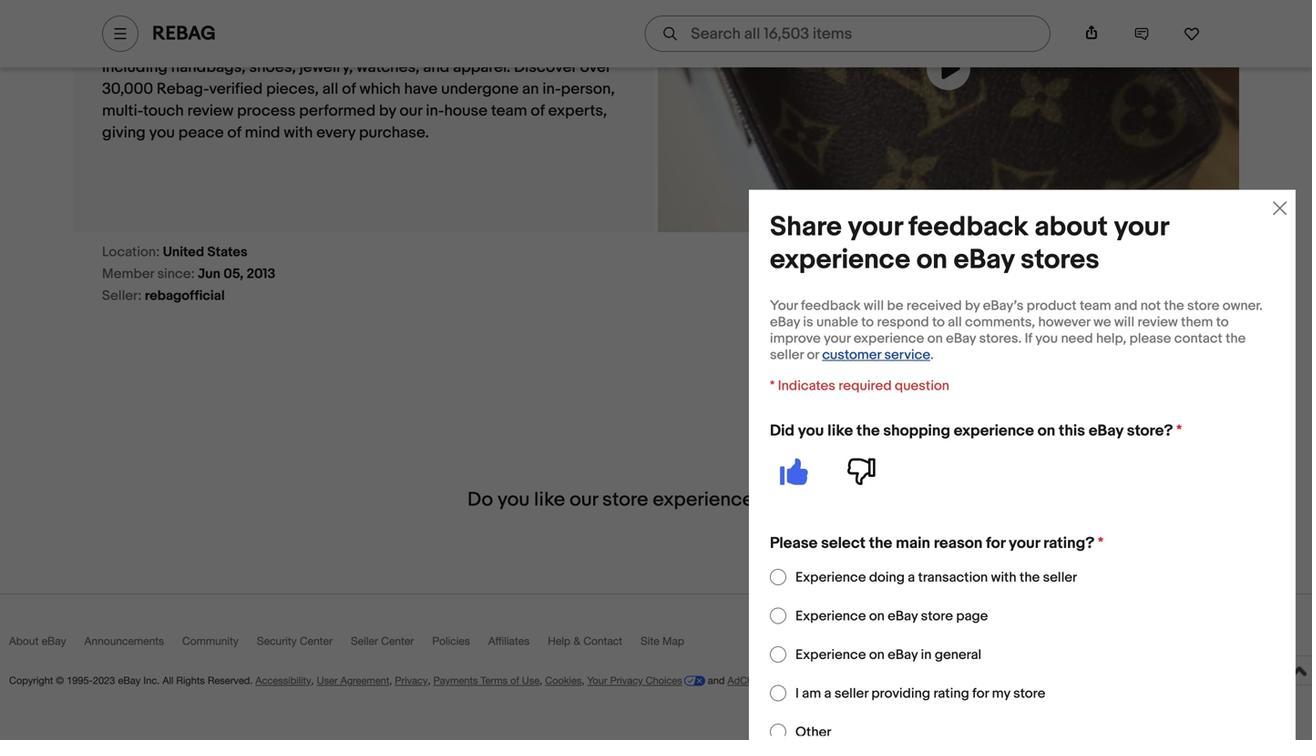 Task type: locate. For each thing, give the bounding box(es) containing it.
cookies
[[545, 675, 582, 687]]

1 vertical spatial our
[[570, 488, 598, 512]]

coveted
[[196, 14, 255, 33]]

1 horizontal spatial you
[[498, 488, 530, 512]]

2 center from the left
[[381, 635, 414, 648]]

community
[[182, 635, 239, 648]]

review
[[187, 102, 234, 121]]

an down discover
[[522, 80, 539, 99]]

of left mind
[[227, 123, 241, 143]]

by down the
[[620, 14, 637, 33]]

privacy link
[[395, 675, 428, 687]]

location:
[[102, 244, 160, 261]]

privacy down seller center 'link'
[[395, 675, 428, 687]]

do
[[468, 488, 493, 512]]

process
[[237, 102, 296, 121]]

2023
[[93, 675, 115, 687]]

chanel,
[[366, 14, 420, 33]]

1 center from the left
[[300, 635, 333, 648]]

the
[[599, 0, 622, 11]]

like
[[534, 488, 565, 512]]

an up labels,
[[265, 0, 282, 11]]

0 horizontal spatial center
[[300, 635, 333, 648]]

for
[[132, 36, 151, 55]]

our
[[400, 102, 422, 121], [570, 488, 598, 512]]

, left payments
[[428, 675, 431, 687]]

05,
[[224, 266, 244, 282]]

as
[[346, 14, 362, 33]]

discover
[[514, 58, 577, 77]]

, left the "your"
[[582, 675, 585, 687]]

an
[[265, 0, 282, 11], [522, 80, 539, 99]]

rebag
[[152, 22, 216, 46]]

in- down have
[[426, 102, 444, 121]]

ebay left inc.
[[118, 675, 141, 687]]

0 vertical spatial you
[[149, 123, 175, 143]]

and
[[534, 14, 561, 33], [102, 36, 129, 55], [479, 36, 505, 55], [423, 58, 450, 77], [708, 675, 725, 687]]

accessories
[[509, 36, 596, 55]]

pieces,
[[266, 80, 319, 99]]

center
[[300, 635, 333, 648], [381, 635, 414, 648]]

0 horizontal spatial our
[[400, 102, 422, 121]]

security
[[257, 635, 297, 648]]

1 horizontal spatial privacy
[[610, 675, 643, 687]]

1995-
[[67, 675, 93, 687]]

all
[[322, 80, 339, 99]]

brings
[[152, 0, 197, 11]]

1 vertical spatial you
[[498, 488, 530, 512]]

0 horizontal spatial you
[[149, 123, 175, 143]]

0 vertical spatial an
[[265, 0, 282, 11]]

payments
[[433, 675, 478, 687]]

rebag link
[[152, 22, 216, 46]]

about ebay
[[9, 635, 66, 648]]

0 vertical spatial our
[[400, 102, 422, 121]]

than
[[526, 0, 557, 11]]

watches,
[[357, 58, 420, 77]]

security center
[[257, 635, 333, 648]]

member
[[102, 266, 154, 282]]

ebay right the about
[[42, 635, 66, 648]]

0 horizontal spatial an
[[265, 0, 282, 11]]

user agreement link
[[317, 675, 389, 687]]

, left "cookies"
[[540, 675, 542, 687]]

hermès,
[[423, 14, 483, 33]]

by up purchase.
[[379, 102, 396, 121]]

0 horizontal spatial in-
[[365, 36, 384, 55]]

help & contact
[[548, 635, 623, 648]]

in- down discover
[[543, 80, 561, 99]]

1 horizontal spatial our
[[570, 488, 598, 512]]

0 horizontal spatial by
[[379, 102, 396, 121]]

of up hermès,
[[468, 0, 482, 11]]

1 horizontal spatial an
[[522, 80, 539, 99]]

75
[[560, 0, 578, 11]]

which
[[360, 80, 401, 99]]

0 horizontal spatial privacy
[[395, 675, 428, 687]]

site
[[641, 635, 660, 648]]

, left user
[[311, 675, 314, 687]]

policies
[[432, 635, 470, 648]]

1 vertical spatial ebay
[[118, 675, 141, 687]]

30,000
[[102, 80, 153, 99]]

reserved.
[[208, 675, 253, 687]]

rebag-
[[157, 80, 209, 99]]

2 vertical spatial in-
[[426, 102, 444, 121]]

0 horizontal spatial ebay
[[42, 635, 66, 648]]

1 vertical spatial an
[[522, 80, 539, 99]]

you right the do
[[498, 488, 530, 512]]

4 , from the left
[[540, 675, 542, 687]]

1 horizontal spatial center
[[381, 635, 414, 648]]

in- up watches,
[[365, 36, 384, 55]]

document
[[749, 190, 1296, 741]]

agreement
[[341, 675, 389, 687]]

you
[[149, 123, 175, 143], [498, 488, 530, 512]]

1 , from the left
[[311, 675, 314, 687]]

1 horizontal spatial by
[[620, 14, 637, 33]]

center inside security center link
[[300, 635, 333, 648]]

1 privacy from the left
[[395, 675, 428, 687]]

jun
[[198, 266, 221, 282]]

mind
[[245, 123, 280, 143]]

privacy right the "your"
[[610, 675, 643, 687]]

with
[[284, 123, 313, 143]]

site map
[[641, 635, 685, 648]]

cartier,
[[564, 14, 617, 33]]

handbags,
[[171, 58, 246, 77]]

affiliates link
[[488, 635, 548, 656]]

center right seller
[[381, 635, 414, 648]]

vetted
[[348, 0, 394, 11]]

rebagofficial
[[145, 288, 225, 304]]

0 vertical spatial in-
[[365, 36, 384, 55]]

center right security
[[300, 635, 333, 648]]

you inside rebag brings together an expertly vetted selection of more than 75 of the world's most coveted labels, such as chanel, hermès, rolex, and cartier, by and for discerning collectors of best-in-class fashion and accessories including handbags, shoes, jewelry, watches, and apparel. discover over 30,000 rebag-verified pieces, all of which have undergone an in-person, multi-touch review process performed by our in-house team of experts, giving you peace of mind with every purchase.
[[149, 123, 175, 143]]

, left privacy link
[[389, 675, 392, 687]]

best-
[[327, 36, 365, 55]]

you down touch
[[149, 123, 175, 143]]

our down have
[[400, 102, 422, 121]]

rebag brings together an expertly vetted selection of more than 75 of the world's most coveted labels, such as chanel, hermès, rolex, and cartier, by and for discerning collectors of best-in-class fashion and accessories including handbags, shoes, jewelry, watches, and apparel. discover over 30,000 rebag-verified pieces, all of which have undergone an in-person, multi-touch review process performed by our in-house team of experts, giving you peace of mind with every purchase.
[[102, 0, 637, 143]]

copyright © 1995-2023 ebay inc. all rights reserved. accessibility , user agreement , privacy , payments terms of use , cookies , your privacy choices
[[9, 675, 682, 687]]

in-
[[365, 36, 384, 55], [543, 80, 561, 99], [426, 102, 444, 121]]

©
[[56, 675, 64, 687]]

our right like
[[570, 488, 598, 512]]

center inside seller center 'link'
[[381, 635, 414, 648]]

1 vertical spatial in-
[[543, 80, 561, 99]]

help
[[548, 635, 571, 648]]

center for security center
[[300, 635, 333, 648]]

of left use
[[511, 675, 519, 687]]

0 vertical spatial by
[[620, 14, 637, 33]]

of
[[468, 0, 482, 11], [581, 0, 595, 11], [309, 36, 323, 55], [342, 80, 356, 99], [531, 102, 545, 121], [227, 123, 241, 143], [511, 675, 519, 687]]

accessibility
[[256, 675, 311, 687]]

of up cartier,
[[581, 0, 595, 11]]



Task type: describe. For each thing, give the bounding box(es) containing it.
accessibility link
[[256, 675, 311, 687]]

of down such
[[309, 36, 323, 55]]

united
[[163, 244, 204, 261]]

copyright
[[9, 675, 53, 687]]

user
[[317, 675, 338, 687]]

have
[[404, 80, 438, 99]]

your privacy choices link
[[587, 675, 705, 687]]

policies link
[[432, 635, 488, 656]]

map
[[663, 635, 685, 648]]

jewelry,
[[300, 58, 353, 77]]

together
[[200, 0, 262, 11]]

verified
[[209, 80, 263, 99]]

security center link
[[257, 635, 351, 656]]

peace
[[178, 123, 224, 143]]

touch
[[143, 102, 184, 121]]

&
[[574, 635, 581, 648]]

about
[[9, 635, 38, 648]]

apparel.
[[453, 58, 511, 77]]

adchoice link
[[728, 675, 785, 687]]

2 , from the left
[[389, 675, 392, 687]]

seller center
[[351, 635, 414, 648]]

adchoice
[[728, 675, 772, 687]]

save this seller rebagofficial image
[[1184, 26, 1200, 42]]

5 , from the left
[[582, 675, 585, 687]]

of right team
[[531, 102, 545, 121]]

multi-
[[102, 102, 143, 121]]

1 horizontal spatial ebay
[[118, 675, 141, 687]]

1 vertical spatial by
[[379, 102, 396, 121]]

giving
[[102, 123, 146, 143]]

more
[[485, 0, 522, 11]]

such
[[309, 14, 343, 33]]

discerning
[[154, 36, 230, 55]]

of right all
[[342, 80, 356, 99]]

terms
[[481, 675, 508, 687]]

affiliates
[[488, 635, 530, 648]]

collectors
[[234, 36, 306, 55]]

states
[[207, 244, 248, 261]]

all
[[163, 675, 174, 687]]

2 horizontal spatial in-
[[543, 80, 561, 99]]

0 vertical spatial ebay
[[42, 635, 66, 648]]

seller center link
[[351, 635, 432, 656]]

1 horizontal spatial in-
[[426, 102, 444, 121]]

and adchoice
[[705, 675, 772, 687]]

rolex,
[[487, 14, 531, 33]]

seller
[[351, 635, 378, 648]]

announcements link
[[84, 635, 182, 656]]

class
[[384, 36, 421, 55]]

contact
[[584, 635, 623, 648]]

including
[[102, 58, 168, 77]]

and down "than"
[[534, 14, 561, 33]]

cookies link
[[545, 675, 582, 687]]

and down world's
[[102, 36, 129, 55]]

rebag
[[102, 0, 149, 11]]

announcements
[[84, 635, 164, 648]]

seller:
[[102, 288, 142, 304]]

experts,
[[548, 102, 607, 121]]

our inside rebag brings together an expertly vetted selection of more than 75 of the world's most coveted labels, such as chanel, hermès, rolex, and cartier, by and for discerning collectors of best-in-class fashion and accessories including handbags, shoes, jewelry, watches, and apparel. discover over 30,000 rebag-verified pieces, all of which have undergone an in-person, multi-touch review process performed by our in-house team of experts, giving you peace of mind with every purchase.
[[400, 102, 422, 121]]

payments terms of use link
[[433, 675, 540, 687]]

and up the apparel.
[[479, 36, 505, 55]]

over
[[580, 58, 611, 77]]

rights
[[176, 675, 205, 687]]

every
[[316, 123, 356, 143]]

and left 'adchoice'
[[708, 675, 725, 687]]

undergone
[[441, 80, 519, 99]]

labels,
[[259, 14, 305, 33]]

3 , from the left
[[428, 675, 431, 687]]

performed
[[299, 102, 376, 121]]

your
[[587, 675, 607, 687]]

experience?
[[653, 488, 765, 512]]

team
[[491, 102, 527, 121]]

person,
[[561, 80, 615, 99]]

and down fashion
[[423, 58, 450, 77]]

inc.
[[143, 675, 160, 687]]

2 privacy from the left
[[610, 675, 643, 687]]

site map link
[[641, 635, 703, 656]]

purchase.
[[359, 123, 429, 143]]

since:
[[157, 266, 195, 282]]

help & contact link
[[548, 635, 641, 656]]

store
[[602, 488, 649, 512]]

expertly
[[286, 0, 344, 11]]

center for seller center
[[381, 635, 414, 648]]

most
[[156, 14, 192, 33]]

2013
[[247, 266, 276, 282]]



Task type: vqa. For each thing, say whether or not it's contained in the screenshot.
records for lp
no



